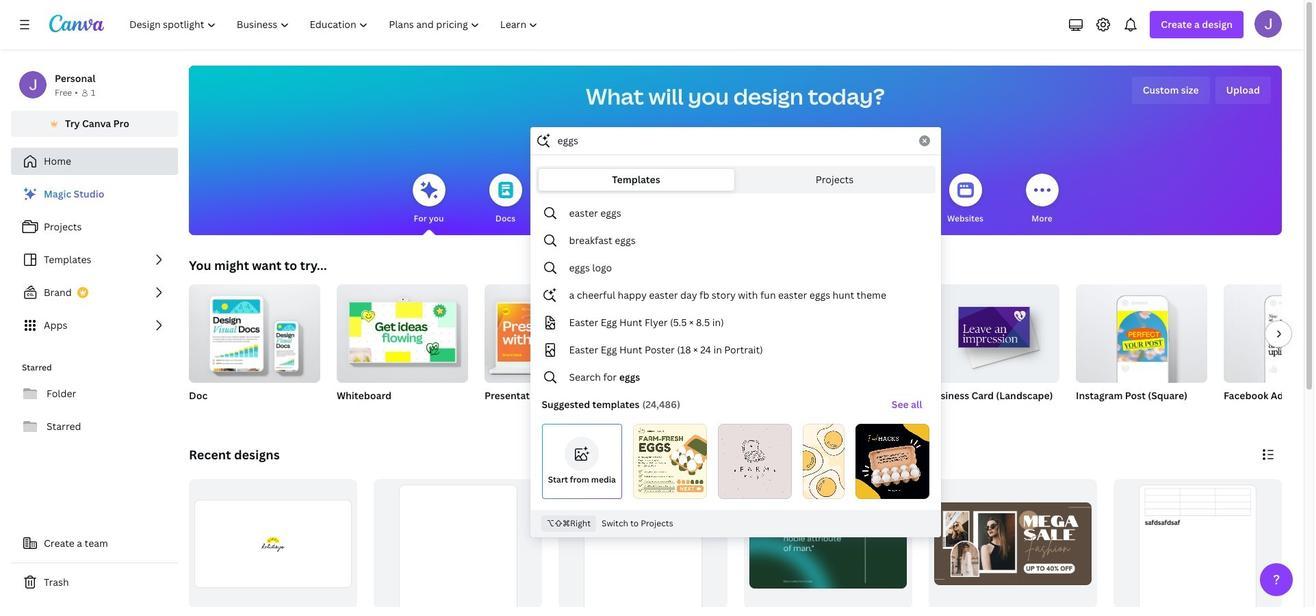 Task type: locate. For each thing, give the bounding box(es) containing it.
list
[[11, 181, 178, 340]]

edit a copy of the farm eggs modern graphic beige logo template image
[[718, 424, 792, 500]]

group
[[189, 279, 320, 420], [189, 279, 320, 383], [337, 279, 468, 420], [337, 279, 468, 383], [928, 279, 1060, 420], [928, 279, 1060, 383], [1076, 279, 1208, 420], [1076, 279, 1208, 383], [485, 285, 616, 420], [485, 285, 616, 383], [633, 285, 764, 420], [780, 285, 912, 420], [1224, 285, 1314, 420], [1224, 285, 1314, 383], [189, 480, 357, 608], [374, 480, 542, 608], [929, 480, 1097, 608], [1114, 480, 1282, 608]]

list box
[[531, 200, 940, 505]]

edit a copy of the green and orange minimalist illustrated farm fresh eggs linkedin post template image
[[633, 424, 707, 500]]

edit a copy of the black orange food hacks food instagram post template image
[[855, 424, 929, 500]]

None search field
[[530, 127, 941, 538]]



Task type: describe. For each thing, give the bounding box(es) containing it.
edit a copy of the yellow illustrated eggs phone wallpaper template image
[[803, 424, 844, 500]]

top level navigation element
[[120, 11, 550, 38]]

jacob simon image
[[1255, 10, 1282, 38]]

Search search field
[[558, 128, 911, 154]]



Task type: vqa. For each thing, say whether or not it's contained in the screenshot.
We'll remind you 7 days before your trial ends. on the bottom of the page
no



